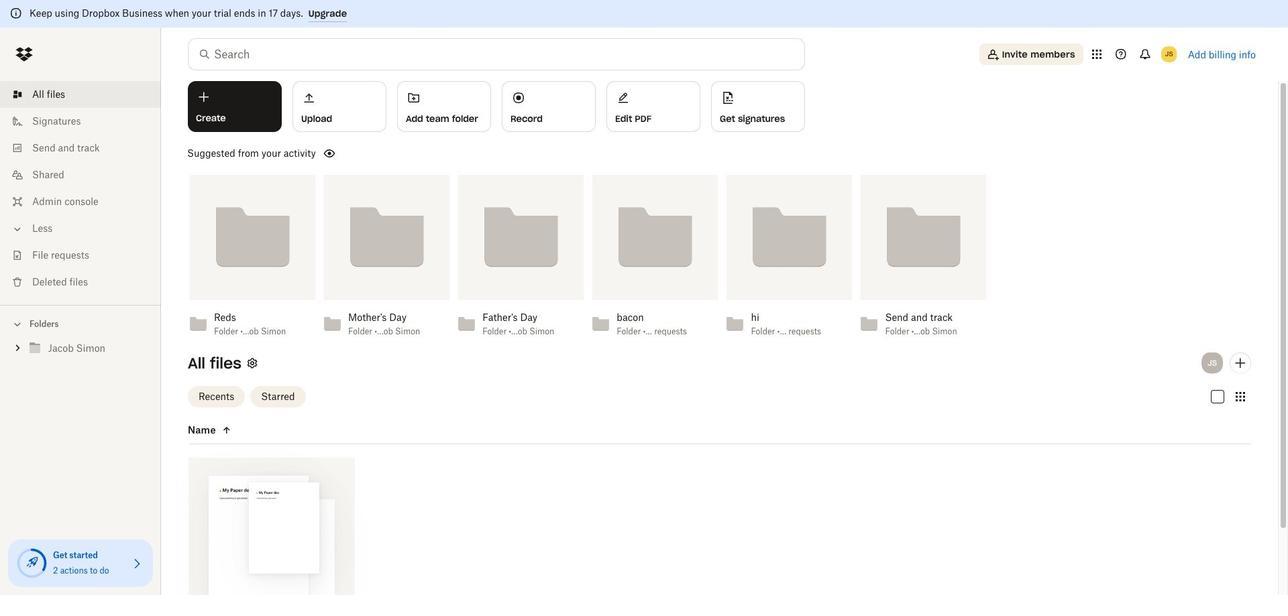 Task type: describe. For each thing, give the bounding box(es) containing it.
less image
[[11, 223, 24, 236]]

folder settings image
[[244, 355, 260, 371]]

team member folder, jacob simon row
[[189, 458, 355, 596]]

Search in folder "Dropbox" text field
[[214, 46, 777, 62]]



Task type: locate. For each thing, give the bounding box(es) containing it.
list item
[[0, 81, 161, 108]]

dropbox image
[[11, 41, 38, 68]]

add team members image
[[1232, 355, 1249, 371]]

alert
[[0, 0, 1288, 28]]

list
[[0, 73, 161, 305]]



Task type: vqa. For each thing, say whether or not it's contained in the screenshot.
ALERT
yes



